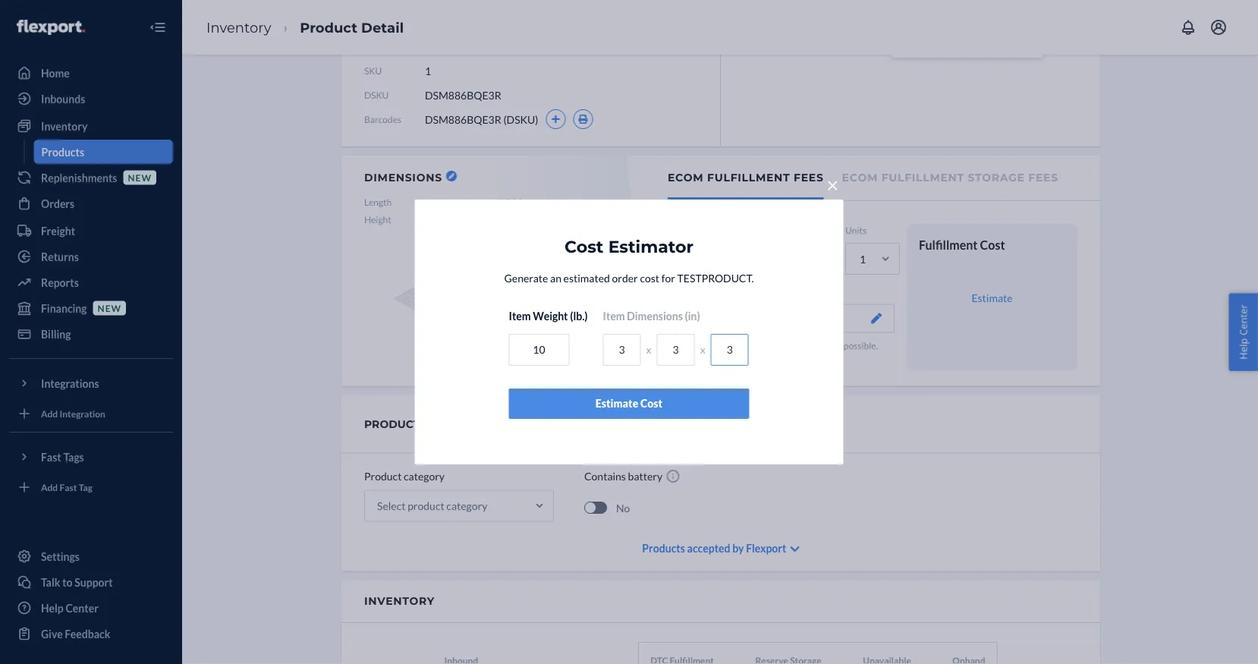 Task type: describe. For each thing, give the bounding box(es) containing it.
estimator
[[608, 236, 694, 257]]

dsm886bqe3r for dsm886bqe3r (dsku)
[[425, 113, 502, 126]]

sku
[[364, 65, 382, 76]]

ecom fulfillment storage fees tab
[[842, 156, 1059, 197]]

will
[[739, 353, 753, 364]]

(lb.)
[[570, 310, 588, 323]]

freight link
[[9, 219, 173, 243]]

support
[[75, 576, 113, 589]]

add fast tag link
[[9, 475, 173, 499]]

add integration link
[[9, 402, 173, 426]]

plus image
[[551, 115, 561, 124]]

polybag
[[737, 340, 768, 351]]

units
[[846, 225, 867, 236]]

cost
[[640, 272, 660, 285]]

generate an estimated order cost for testproduct.
[[504, 272, 754, 285]]

print image
[[578, 115, 589, 124]]

pen image
[[871, 313, 882, 324]]

center inside button
[[1237, 305, 1250, 336]]

freight
[[41, 224, 75, 237]]

order
[[612, 272, 638, 285]]

or
[[770, 340, 779, 351]]

dsm886bqe3r for dsm886bqe3r
[[425, 88, 502, 101]]

product
[[364, 418, 420, 430]]

give feedback
[[41, 627, 110, 640]]

new for replenishments
[[128, 172, 152, 183]]

ecom fulfillment fees tab
[[668, 156, 824, 200]]

mailer
[[810, 340, 835, 351]]

0 horizontal spatial inventory link
[[9, 114, 173, 138]]

flexport recommended
[[681, 312, 792, 325]]

add fast tag
[[41, 482, 93, 493]]

inventory inside breadcrumbs navigation
[[206, 19, 271, 36]]

likely
[[754, 353, 775, 364]]

flexport
[[681, 312, 720, 325]]

W text field
[[657, 334, 695, 366]]

reports link
[[9, 270, 173, 295]]

help inside button
[[1237, 338, 1250, 360]]

inbounds
[[41, 92, 85, 105]]

× document
[[415, 169, 844, 465]]

integration
[[60, 408, 105, 419]]

1 horizontal spatial inventory link
[[206, 19, 271, 36]]

storage
[[968, 171, 1025, 184]]

product detail
[[300, 19, 404, 36]]

estimate link
[[972, 291, 1013, 304]]

heavier
[[668, 353, 700, 364]]

×
[[827, 172, 839, 198]]

height
[[364, 214, 391, 225]]

settings
[[41, 550, 80, 563]]

tag
[[79, 482, 93, 493]]

item dimensions (in)
[[603, 310, 700, 323]]

(dsku)
[[504, 113, 539, 126]]

tab list containing ecom fulfillment fees
[[632, 156, 1101, 201]]

ecom for ecom fulfillment fees
[[668, 171, 704, 184]]

talk to support
[[41, 576, 113, 589]]

if
[[837, 340, 842, 351]]

ecom for ecom fulfillment storage fees
[[842, 171, 878, 184]]

estimate cost
[[596, 397, 663, 410]]

reports
[[41, 276, 79, 289]]

0 horizontal spatial center
[[66, 602, 99, 614]]

breadcrumbs navigation
[[194, 5, 416, 49]]

fulfillment for storage
[[882, 171, 965, 184]]

1 vertical spatial help
[[41, 602, 64, 614]]

to for likely
[[693, 340, 701, 351]]

returns
[[41, 250, 79, 263]]

L text field
[[603, 334, 641, 366]]

ecom fulfillment fees
[[668, 171, 824, 184]]

help center button
[[1229, 293, 1259, 371]]

1 vertical spatial help center
[[41, 602, 99, 614]]

talk to support button
[[9, 570, 173, 594]]

box.
[[811, 353, 827, 364]]

an
[[550, 272, 562, 285]]

returns link
[[9, 244, 173, 269]]

for
[[662, 272, 675, 285]]

dsm886bqe3r (dsku)
[[425, 113, 539, 126]]

likely to ship in a polybag or bubble mailer if possible. heavier products will likely ship in a box.
[[668, 340, 878, 364]]

(in)
[[685, 310, 700, 323]]

recommended
[[722, 312, 792, 325]]

estimate cost button
[[509, 389, 750, 419]]

flexport logo image
[[17, 20, 85, 35]]

length
[[364, 197, 392, 208]]

chevron down image
[[791, 544, 800, 555]]

product category
[[364, 418, 484, 430]]

fulfillment for fees
[[708, 171, 790, 184]]

1 horizontal spatial in
[[795, 353, 803, 364]]

fulfillment cost
[[919, 237, 1005, 252]]

cost estimator
[[565, 236, 694, 257]]

help center link
[[9, 596, 173, 620]]

orders
[[41, 197, 75, 210]]

H text field
[[711, 334, 749, 366]]

talk
[[41, 576, 60, 589]]



Task type: locate. For each thing, give the bounding box(es) containing it.
estimate down the l text field
[[596, 397, 639, 410]]

1 horizontal spatial help
[[1237, 338, 1250, 360]]

2 fees from the left
[[1029, 171, 1059, 184]]

close navigation image
[[149, 18, 167, 36]]

× button
[[822, 169, 844, 198]]

new down products link
[[128, 172, 152, 183]]

home
[[41, 66, 70, 79]]

barcodes
[[364, 113, 402, 124]]

home link
[[9, 61, 173, 85]]

fees inside ecom fulfillment storage fees tab
[[1029, 171, 1059, 184]]

Weight text field
[[509, 334, 570, 366]]

orders link
[[9, 191, 173, 216]]

add left integration
[[41, 408, 58, 419]]

1 vertical spatial new
[[98, 302, 122, 313]]

1 vertical spatial center
[[66, 602, 99, 614]]

weight
[[533, 310, 568, 323]]

to
[[693, 340, 701, 351], [62, 576, 73, 589]]

dimensions up length at the top of page
[[364, 171, 442, 184]]

fulfillment
[[708, 171, 790, 184], [882, 171, 965, 184], [919, 237, 978, 252]]

0 horizontal spatial a
[[731, 340, 735, 351]]

billing link
[[9, 322, 173, 346]]

product for product category
[[364, 470, 402, 483]]

estimate
[[972, 291, 1013, 304], [596, 397, 639, 410]]

dimensions
[[364, 171, 442, 184], [627, 310, 683, 323]]

item for item dimensions (in)
[[603, 310, 625, 323]]

x right the l text field
[[646, 344, 652, 356]]

dimensions inside × document
[[627, 310, 683, 323]]

1 vertical spatial product
[[364, 470, 402, 483]]

financing
[[41, 302, 87, 315]]

0 vertical spatial to
[[693, 340, 701, 351]]

0 horizontal spatial ecom
[[668, 171, 704, 184]]

dsm886bqe3r up dsm886bqe3r (dsku)
[[425, 88, 502, 101]]

1 vertical spatial in
[[795, 353, 803, 364]]

ecom fulfillment storage fees
[[842, 171, 1059, 184]]

width
[[499, 197, 524, 208]]

1 vertical spatial a
[[804, 353, 809, 364]]

1 vertical spatial estimate
[[596, 397, 639, 410]]

1 horizontal spatial ship
[[777, 353, 793, 364]]

0 horizontal spatial fees
[[794, 171, 824, 184]]

1 horizontal spatial to
[[693, 340, 701, 351]]

help center inside button
[[1237, 305, 1250, 360]]

new down reports link
[[98, 302, 122, 313]]

in
[[721, 340, 729, 351], [795, 353, 803, 364]]

0 horizontal spatial new
[[98, 302, 122, 313]]

2 horizontal spatial inventory
[[364, 595, 435, 608]]

cost up 'estimated' in the left top of the page
[[565, 236, 604, 257]]

0 vertical spatial help center
[[1237, 305, 1250, 360]]

0 horizontal spatial ship
[[703, 340, 720, 351]]

0 vertical spatial inventory
[[206, 19, 271, 36]]

1 horizontal spatial item
[[603, 310, 625, 323]]

add left fast
[[41, 482, 58, 493]]

item for item weight (lb.)
[[509, 310, 531, 323]]

help
[[1237, 338, 1250, 360], [41, 602, 64, 614]]

cost down the w text box
[[641, 397, 663, 410]]

0 vertical spatial dsm886bqe3r
[[425, 88, 502, 101]]

1 vertical spatial add
[[41, 482, 58, 493]]

products
[[701, 353, 737, 364]]

item
[[509, 310, 531, 323], [603, 310, 625, 323]]

replenishments
[[41, 171, 117, 184]]

1 dsm886bqe3r from the top
[[425, 88, 502, 101]]

1 vertical spatial inventory link
[[9, 114, 173, 138]]

dsm886bqe3r left (dsku) on the left top
[[425, 113, 502, 126]]

estimate down fulfillment cost
[[972, 291, 1013, 304]]

estimate for estimate cost
[[596, 397, 639, 410]]

2 dsm886bqe3r from the top
[[425, 113, 502, 126]]

0 horizontal spatial x
[[646, 344, 652, 356]]

likely
[[668, 340, 691, 351]]

1 horizontal spatial ecom
[[842, 171, 878, 184]]

dsm886bqe3r
[[425, 88, 502, 101], [425, 113, 502, 126]]

0 horizontal spatial help
[[41, 602, 64, 614]]

testproduct.
[[678, 272, 754, 285]]

add integration
[[41, 408, 105, 419]]

0 vertical spatial new
[[128, 172, 152, 183]]

0 vertical spatial a
[[731, 340, 735, 351]]

fees
[[794, 171, 824, 184], [1029, 171, 1059, 184]]

1 horizontal spatial center
[[1237, 305, 1250, 336]]

0 vertical spatial estimate
[[972, 291, 1013, 304]]

products link
[[34, 140, 173, 164]]

None text field
[[425, 56, 538, 85]]

product category
[[364, 470, 445, 483]]

0 vertical spatial dimensions
[[364, 171, 442, 184]]

to inside button
[[62, 576, 73, 589]]

to inside likely to ship in a polybag or bubble mailer if possible. heavier products will likely ship in a box.
[[693, 340, 701, 351]]

x
[[646, 344, 652, 356], [700, 344, 706, 356]]

product left the category
[[364, 470, 402, 483]]

add
[[41, 408, 58, 419], [41, 482, 58, 493]]

0 horizontal spatial item
[[509, 310, 531, 323]]

to right talk
[[62, 576, 73, 589]]

a left box.
[[804, 353, 809, 364]]

1 horizontal spatial product
[[364, 470, 402, 483]]

1 horizontal spatial help center
[[1237, 305, 1250, 360]]

settings link
[[9, 544, 173, 569]]

0 horizontal spatial dimensions
[[364, 171, 442, 184]]

1 add from the top
[[41, 408, 58, 419]]

0 horizontal spatial to
[[62, 576, 73, 589]]

1 horizontal spatial new
[[128, 172, 152, 183]]

give
[[41, 627, 63, 640]]

products
[[41, 145, 84, 158]]

give feedback button
[[9, 622, 173, 646]]

1 horizontal spatial inventory
[[206, 19, 271, 36]]

billing
[[41, 328, 71, 340]]

1 horizontal spatial a
[[804, 353, 809, 364]]

fees inside "ecom fulfillment fees" tab
[[794, 171, 824, 184]]

0 horizontal spatial help center
[[41, 602, 99, 614]]

product inside breadcrumbs navigation
[[300, 19, 357, 36]]

1 vertical spatial inventory
[[41, 120, 88, 132]]

0 vertical spatial center
[[1237, 305, 1250, 336]]

flexport recommended button
[[668, 304, 895, 333]]

2 x from the left
[[700, 344, 706, 356]]

category
[[404, 470, 445, 483]]

inventory
[[206, 19, 271, 36], [41, 120, 88, 132], [364, 595, 435, 608]]

center
[[1237, 305, 1250, 336], [66, 602, 99, 614]]

1 vertical spatial ship
[[777, 353, 793, 364]]

battery
[[628, 470, 663, 483]]

ship down bubble on the bottom
[[777, 353, 793, 364]]

item left weight at left top
[[509, 310, 531, 323]]

0 horizontal spatial cost
[[565, 236, 604, 257]]

0 vertical spatial help
[[1237, 338, 1250, 360]]

x right heavier
[[700, 344, 706, 356]]

1 fees from the left
[[794, 171, 824, 184]]

bubble
[[781, 340, 808, 351]]

no
[[616, 501, 630, 514]]

cost for fulfillment cost
[[980, 237, 1005, 252]]

product detail link
[[300, 19, 404, 36]]

add for add fast tag
[[41, 482, 58, 493]]

cost
[[565, 236, 604, 257], [980, 237, 1005, 252], [641, 397, 663, 410]]

detail
[[361, 19, 404, 36]]

in down bubble on the bottom
[[795, 353, 803, 364]]

feedback
[[65, 627, 110, 640]]

packaging
[[668, 286, 708, 297]]

a up products
[[731, 340, 735, 351]]

item up the l text field
[[603, 310, 625, 323]]

fast
[[60, 482, 77, 493]]

0 vertical spatial in
[[721, 340, 729, 351]]

cost up estimate link at the right of the page
[[980, 237, 1005, 252]]

2 item from the left
[[603, 310, 625, 323]]

2 horizontal spatial cost
[[980, 237, 1005, 252]]

0 vertical spatial ship
[[703, 340, 720, 351]]

product left detail
[[300, 19, 357, 36]]

0 horizontal spatial inventory
[[41, 120, 88, 132]]

in up products
[[721, 340, 729, 351]]

1 horizontal spatial x
[[700, 344, 706, 356]]

estimated
[[564, 272, 610, 285]]

estimate for estimate link at the right of the page
[[972, 291, 1013, 304]]

fees right storage
[[1029, 171, 1059, 184]]

to right likely
[[693, 340, 701, 351]]

fees left "×"
[[794, 171, 824, 184]]

estimate inside button
[[596, 397, 639, 410]]

tab list
[[632, 156, 1101, 201]]

0 vertical spatial inventory link
[[206, 19, 271, 36]]

item weight (lb.)
[[509, 310, 588, 323]]

new for financing
[[98, 302, 122, 313]]

1 vertical spatial to
[[62, 576, 73, 589]]

a
[[731, 340, 735, 351], [804, 353, 809, 364]]

inventory link
[[206, 19, 271, 36], [9, 114, 173, 138]]

2 ecom from the left
[[842, 171, 878, 184]]

1 ecom from the left
[[668, 171, 704, 184]]

dimensions up likely
[[627, 310, 683, 323]]

inbounds link
[[9, 87, 173, 111]]

1 horizontal spatial dimensions
[[627, 310, 683, 323]]

dsku
[[364, 89, 389, 100]]

1 x from the left
[[646, 344, 652, 356]]

0 horizontal spatial in
[[721, 340, 729, 351]]

0 vertical spatial add
[[41, 408, 58, 419]]

1 horizontal spatial cost
[[641, 397, 663, 410]]

contains
[[584, 470, 626, 483]]

1 vertical spatial dsm886bqe3r
[[425, 113, 502, 126]]

2 add from the top
[[41, 482, 58, 493]]

pencil alt image
[[448, 173, 455, 179]]

1 horizontal spatial estimate
[[972, 291, 1013, 304]]

0 horizontal spatial estimate
[[596, 397, 639, 410]]

product for product detail
[[300, 19, 357, 36]]

0 vertical spatial product
[[300, 19, 357, 36]]

1 horizontal spatial fees
[[1029, 171, 1059, 184]]

possible.
[[844, 340, 878, 351]]

cost for estimate cost
[[641, 397, 663, 410]]

1 vertical spatial dimensions
[[627, 310, 683, 323]]

ship up products
[[703, 340, 720, 351]]

add for add integration
[[41, 408, 58, 419]]

category
[[423, 418, 484, 430]]

product
[[300, 19, 357, 36], [364, 470, 402, 483]]

to for talk
[[62, 576, 73, 589]]

cost inside button
[[641, 397, 663, 410]]

generate
[[504, 272, 548, 285]]

ecom
[[668, 171, 704, 184], [842, 171, 878, 184]]

1 item from the left
[[509, 310, 531, 323]]

2 vertical spatial inventory
[[364, 595, 435, 608]]

0 horizontal spatial product
[[300, 19, 357, 36]]

contains battery
[[584, 470, 663, 483]]



Task type: vqa. For each thing, say whether or not it's contained in the screenshot.
the Add
yes



